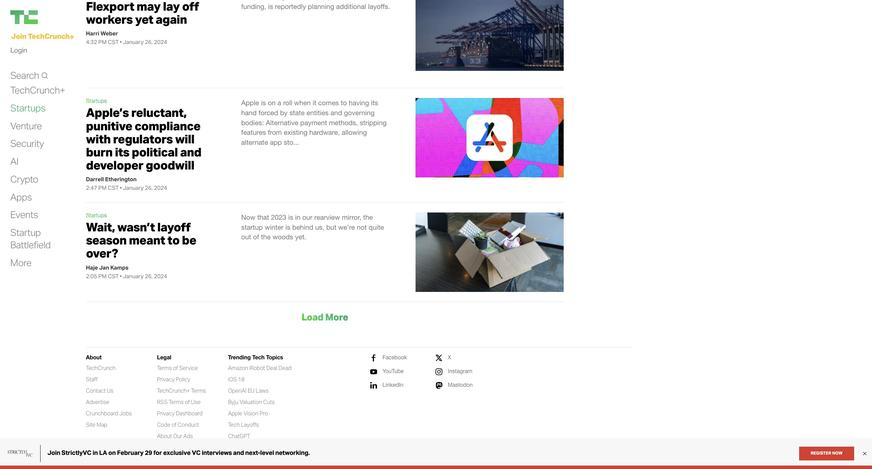 Task type: vqa. For each thing, say whether or not it's contained in the screenshot.
Wait, wasn't layoff season meant to be over?'s Startups link
yes



Task type: describe. For each thing, give the bounding box(es) containing it.
• inside startups wait, wasn't layoff season meant to be over? haje jan kamps 2:05 pm cst • january 26, 2024
[[120, 273, 122, 279]]

events
[[10, 208, 38, 221]]

workers
[[86, 12, 133, 27]]

techcrunch link containing techcrunch
[[86, 364, 116, 372]]

existing
[[284, 128, 308, 136]]

rss
[[157, 399, 168, 405]]

techcrunch+ for techcrunch+ terms
[[157, 387, 190, 394]]

more inside button
[[325, 311, 348, 323]]

layoffs.
[[368, 2, 390, 10]]

irobot
[[249, 364, 265, 371]]

0 vertical spatial tech
[[252, 354, 265, 360]]

instagram image
[[436, 368, 442, 375]]

ios 18 link
[[228, 376, 245, 383]]

privacy policy link
[[157, 376, 190, 383]]

of inside "link"
[[173, 364, 178, 371]]

reluctant,
[[131, 105, 187, 120]]

with inside flexport, a logistics company with $2.7 billion in funding, is reportedly planning additional layoffs.
[[334, 0, 346, 0]]

legal
[[157, 354, 171, 360]]

terms of service link
[[157, 364, 198, 372]]

search
[[10, 69, 39, 81]]

security
[[10, 137, 44, 149]]

season
[[86, 233, 127, 248]]

forced
[[259, 109, 278, 117]]

darrell
[[86, 176, 104, 183]]

vip
[[212, 453, 220, 458]]

to inside apple is on a roll when it comes to having its hand forced by state entities and governing bodies: alternative payment methods, stripping features from existing hardware, allowing alternate app sto...
[[341, 99, 347, 107]]

linkedin
[[383, 382, 404, 388]]

apple for apple vision pro
[[228, 410, 242, 417]]

.
[[220, 453, 221, 458]]

startup battlefield
[[10, 226, 51, 251]]

darrell etherington link
[[86, 176, 137, 183]]

techcrunch+ link
[[10, 84, 65, 96]]

wordpress vip link
[[188, 453, 220, 458]]

techcrunch+ for techcrunch+
[[10, 84, 65, 96]]

pm inside startups wait, wasn't layoff season meant to be over? haje jan kamps 2:05 pm cst • january 26, 2024
[[98, 273, 107, 279]]

powered
[[161, 453, 180, 458]]

youtube image
[[370, 368, 377, 375]]

tech inside "link"
[[228, 421, 240, 428]]

privacy for privacy policy
[[157, 376, 175, 383]]

openai
[[228, 387, 246, 394]]

pm inside flexport may lay off workers yet again harri weber 4:32 pm cst • january 26, 2024
[[98, 39, 107, 45]]

site
[[86, 421, 95, 428]]

on
[[268, 99, 276, 107]]

again
[[156, 12, 187, 27]]

byju
[[228, 399, 238, 405]]

january inside startups wait, wasn't layoff season meant to be over? haje jan kamps 2:05 pm cst • january 26, 2024
[[123, 273, 144, 279]]

terms of service
[[157, 364, 198, 371]]

is up woods
[[285, 223, 290, 231]]

cst inside startups apple's reluctant, punitive compliance with regulators will burn its political and developer goodwill darrell etherington 2:47 pm cst • january 26, 2024
[[108, 184, 119, 191]]

ai link
[[10, 155, 18, 167]]

flexport
[[86, 0, 134, 14]]

join techcrunch +
[[11, 32, 74, 41]]

crunchboard jobs
[[86, 410, 132, 417]]

battlefield
[[10, 239, 51, 251]]

© 2024 yahoo. all rights reserved. powered by wordpress vip .
[[86, 453, 221, 458]]

service
[[179, 364, 198, 371]]

and inside apple is on a roll when it comes to having its hand forced by state entities and governing bodies: alternative payment methods, stripping features from existing hardware, allowing alternate app sto...
[[331, 109, 342, 117]]

startups link for apple's reluctant, punitive compliance with regulators will burn its political and developer goodwill
[[86, 98, 107, 104]]

startups wait, wasn't layoff season meant to be over? haje jan kamps 2:05 pm cst • january 26, 2024
[[86, 212, 196, 279]]

off
[[182, 0, 199, 14]]

haje
[[86, 264, 98, 271]]

0 vertical spatial more
[[10, 256, 31, 268]]

apple's
[[86, 105, 129, 120]]

alternate
[[241, 138, 268, 146]]

flexport,
[[241, 0, 268, 0]]

startup
[[10, 226, 41, 238]]

hand
[[241, 109, 257, 117]]

from
[[268, 128, 282, 136]]

governing
[[344, 109, 375, 117]]

openai eu laws
[[228, 387, 269, 394]]

wordpress
[[188, 453, 211, 458]]

code
[[157, 421, 170, 428]]

about our ads link
[[157, 433, 193, 440]]

privacy policy
[[157, 376, 190, 383]]

tech layoffs link
[[228, 421, 259, 428]]

of right code on the left
[[172, 421, 177, 428]]

0 horizontal spatial the
[[261, 233, 271, 241]]

ai
[[10, 155, 18, 167]]

startups link for wait, wasn't layoff season meant to be over?
[[86, 212, 107, 218]]

valuation
[[240, 399, 262, 405]]

apple vision pro
[[228, 410, 268, 417]]

about for about our ads
[[157, 433, 172, 439]]

sto...
[[284, 138, 299, 146]]

punitive
[[86, 118, 132, 133]]

pro
[[260, 410, 268, 417]]

layoffs
[[241, 421, 259, 428]]

bodies:
[[241, 119, 264, 126]]

techcrunch+ terms link
[[157, 387, 206, 394]]

in inside flexport, a logistics company with $2.7 billion in funding, is reportedly planning additional layoffs.
[[383, 0, 389, 0]]

a inside apple is on a roll when it comes to having its hand forced by state entities and governing bodies: alternative payment methods, stripping features from existing hardware, allowing alternate app sto...
[[278, 99, 281, 107]]

0 horizontal spatial techcrunch link
[[10, 10, 79, 24]]

pm inside startups apple's reluctant, punitive compliance with regulators will burn its political and developer goodwill darrell etherington 2:47 pm cst • january 26, 2024
[[98, 184, 107, 191]]

facebook
[[383, 354, 407, 360]]

• inside flexport may lay off workers yet again harri weber 4:32 pm cst • january 26, 2024
[[120, 39, 122, 45]]

security link
[[10, 137, 44, 150]]

is inside flexport, a logistics company with $2.7 billion in funding, is reportedly planning additional layoffs.
[[268, 2, 273, 10]]

login
[[10, 46, 27, 54]]

2:47
[[86, 184, 97, 191]]

facebook image
[[370, 355, 377, 361]]

of left use
[[185, 399, 190, 405]]

venture link
[[10, 120, 42, 132]]

load more
[[302, 311, 348, 323]]

is inside apple is on a roll when it comes to having its hand forced by state entities and governing bodies: alternative payment methods, stripping features from existing hardware, allowing alternate app sto...
[[261, 99, 266, 107]]

wasn't
[[117, 219, 155, 235]]

trending tech topics link
[[228, 354, 283, 361]]

startup
[[241, 223, 263, 231]]

2:05
[[86, 273, 97, 279]]



Task type: locate. For each thing, give the bounding box(es) containing it.
techcrunch right join
[[28, 32, 70, 41]]

0 horizontal spatial its
[[115, 144, 129, 160]]

winter
[[265, 223, 284, 231]]

rearview
[[314, 213, 340, 221]]

with inside startups apple's reluctant, punitive compliance with regulators will burn its political and developer goodwill darrell etherington 2:47 pm cst • january 26, 2024
[[86, 131, 111, 146]]

mastodon image
[[436, 382, 442, 389]]

1 vertical spatial privacy
[[157, 410, 175, 417]]

techcrunch+
[[10, 84, 65, 96], [157, 387, 190, 394]]

techcrunch+ down search icon
[[10, 84, 65, 96]]

2 privacy from the top
[[157, 410, 175, 417]]

1 vertical spatial to
[[167, 233, 180, 248]]

1 vertical spatial apple
[[228, 410, 242, 417]]

26, inside startups apple's reluctant, punitive compliance with regulators will burn its political and developer goodwill darrell etherington 2:47 pm cst • january 26, 2024
[[145, 184, 153, 191]]

0 vertical spatial to
[[341, 99, 347, 107]]

is
[[268, 2, 273, 10], [261, 99, 266, 107], [288, 213, 293, 221], [285, 223, 290, 231]]

terms down legal link
[[157, 364, 172, 371]]

3 26, from the top
[[145, 273, 153, 279]]

having
[[349, 99, 369, 107]]

crunchboard
[[86, 410, 118, 417]]

byju valuation cuts
[[228, 399, 275, 405]]

contact us
[[86, 387, 113, 394]]

1 pm from the top
[[98, 39, 107, 45]]

1 vertical spatial more
[[325, 311, 348, 323]]

contact
[[86, 387, 106, 394]]

2 • from the top
[[120, 184, 122, 191]]

its right burn
[[115, 144, 129, 160]]

cst inside flexport may lay off workers yet again harri weber 4:32 pm cst • january 26, 2024
[[108, 39, 119, 45]]

kamps
[[110, 264, 129, 271]]

0 vertical spatial the
[[363, 213, 373, 221]]

all
[[119, 453, 125, 458]]

$2.7
[[348, 0, 362, 0]]

1 vertical spatial by
[[181, 453, 186, 458]]

by inside apple is on a roll when it comes to having its hand forced by state entities and governing bodies: alternative payment methods, stripping features from existing hardware, allowing alternate app sto...
[[280, 109, 288, 117]]

0 vertical spatial about
[[86, 354, 102, 360]]

• inside startups apple's reluctant, punitive compliance with regulators will burn its political and developer goodwill darrell etherington 2:47 pm cst • january 26, 2024
[[120, 184, 122, 191]]

january down 'etherington' at the top left
[[123, 184, 144, 191]]

venture
[[10, 120, 42, 132]]

techcrunch link down about link
[[86, 364, 116, 372]]

additional
[[336, 2, 366, 10]]

is right the 2023
[[288, 213, 293, 221]]

chatgpt link
[[228, 433, 250, 440]]

apple inside apple is on a roll when it comes to having its hand forced by state entities and governing bodies: alternative payment methods, stripping features from existing hardware, allowing alternate app sto...
[[241, 99, 259, 107]]

of inside now that 2023 is in our rearview mirror, the startup winter is behind us, but we're not quite out of the woods yet.
[[253, 233, 259, 241]]

1 vertical spatial a
[[278, 99, 281, 107]]

1 26, from the top
[[145, 39, 153, 45]]

1 vertical spatial pm
[[98, 184, 107, 191]]

behind
[[292, 223, 313, 231]]

1 horizontal spatial about
[[157, 433, 172, 439]]

0 horizontal spatial tech
[[228, 421, 240, 428]]

payment
[[300, 119, 327, 126]]

1 horizontal spatial with
[[334, 0, 346, 0]]

a right on
[[278, 99, 281, 107]]

with down apple's
[[86, 131, 111, 146]]

cst inside startups wait, wasn't layoff season meant to be over? haje jan kamps 2:05 pm cst • january 26, 2024
[[108, 273, 119, 279]]

2 vertical spatial terms
[[169, 399, 184, 405]]

flexport, a logistics company with $2.7 billion in funding, is reportedly planning additional layoffs.
[[241, 0, 390, 10]]

0 horizontal spatial and
[[180, 144, 201, 160]]

haje jan kamps link
[[86, 264, 129, 271]]

with up additional at the top left
[[334, 0, 346, 0]]

allowing
[[342, 128, 367, 136]]

its inside startups apple's reluctant, punitive compliance with regulators will burn its political and developer goodwill darrell etherington 2:47 pm cst • january 26, 2024
[[115, 144, 129, 160]]

apple app store icon image
[[416, 98, 564, 177]]

may
[[137, 0, 161, 14]]

by
[[280, 109, 288, 117], [181, 453, 186, 458]]

1 horizontal spatial and
[[331, 109, 342, 117]]

startups link
[[86, 98, 107, 104], [10, 102, 46, 114], [86, 212, 107, 218]]

techcrunch inside the join techcrunch +
[[28, 32, 70, 41]]

3 cst from the top
[[108, 273, 119, 279]]

wait, wasn't layoff season meant to be over? link
[[86, 219, 196, 261]]

code of conduct link
[[157, 421, 199, 428]]

cst down darrell etherington 'link'
[[108, 184, 119, 191]]

of right out
[[253, 233, 259, 241]]

january down yet
[[123, 39, 144, 45]]

0 vertical spatial terms
[[157, 364, 172, 371]]

1 vertical spatial january
[[123, 184, 144, 191]]

more down the battlefield
[[10, 256, 31, 268]]

startups
[[86, 98, 107, 104], [10, 102, 46, 114], [86, 212, 107, 218]]

apple for apple is on a roll when it comes to having its hand forced by state entities and governing bodies: alternative payment methods, stripping features from existing hardware, allowing alternate app sto...
[[241, 99, 259, 107]]

startups up wait,
[[86, 212, 107, 218]]

0 vertical spatial its
[[371, 99, 378, 107]]

2 pm from the top
[[98, 184, 107, 191]]

advertise link
[[86, 399, 109, 406]]

privacy dashboard
[[157, 410, 203, 417]]

26, inside startups wait, wasn't layoff season meant to be over? haje jan kamps 2:05 pm cst • january 26, 2024
[[145, 273, 153, 279]]

0 vertical spatial pm
[[98, 39, 107, 45]]

0 horizontal spatial more
[[10, 256, 31, 268]]

about down code on the left
[[157, 433, 172, 439]]

0 vertical spatial in
[[383, 0, 389, 0]]

us,
[[315, 223, 324, 231]]

topics
[[266, 354, 283, 360]]

1 vertical spatial about
[[157, 433, 172, 439]]

us
[[107, 387, 113, 394]]

but
[[326, 223, 336, 231]]

startups link up "venture"
[[10, 102, 46, 114]]

0 horizontal spatial in
[[295, 213, 301, 221]]

1 horizontal spatial the
[[363, 213, 373, 221]]

of
[[253, 233, 259, 241], [173, 364, 178, 371], [185, 399, 190, 405], [172, 421, 177, 428]]

billion
[[363, 0, 381, 0]]

compliance
[[135, 118, 201, 133]]

0 horizontal spatial to
[[167, 233, 180, 248]]

terms up use
[[191, 387, 206, 394]]

cst down weber
[[108, 39, 119, 45]]

ios
[[228, 376, 237, 383]]

0 vertical spatial techcrunch+
[[10, 84, 65, 96]]

1 horizontal spatial techcrunch+
[[157, 387, 190, 394]]

tech up irobot
[[252, 354, 265, 360]]

2 26, from the top
[[145, 184, 153, 191]]

the
[[363, 213, 373, 221], [261, 233, 271, 241]]

apple
[[241, 99, 259, 107], [228, 410, 242, 417]]

startups link up apple's
[[86, 98, 107, 104]]

staff link
[[86, 376, 98, 383]]

2024
[[154, 39, 167, 45], [154, 184, 167, 191], [154, 273, 167, 279], [91, 453, 102, 458]]

of up privacy policy at the left bottom
[[173, 364, 178, 371]]

planning
[[308, 2, 334, 10]]

app
[[270, 138, 282, 146]]

1 horizontal spatial by
[[280, 109, 288, 117]]

0 vertical spatial 26,
[[145, 39, 153, 45]]

join
[[11, 32, 26, 41]]

tech layoffs
[[228, 421, 259, 428]]

0 vertical spatial january
[[123, 39, 144, 45]]

privacy up code on the left
[[157, 410, 175, 417]]

apple inside 'link'
[[228, 410, 242, 417]]

2024 inside startups wait, wasn't layoff season meant to be over? haje jan kamps 2:05 pm cst • january 26, 2024
[[154, 273, 167, 279]]

use
[[191, 399, 201, 405]]

1 horizontal spatial techcrunch
[[86, 364, 116, 371]]

january down kamps
[[123, 273, 144, 279]]

0 vertical spatial •
[[120, 39, 122, 45]]

privacy for privacy dashboard
[[157, 410, 175, 417]]

1 vertical spatial tech
[[228, 421, 240, 428]]

2 vertical spatial 26,
[[145, 273, 153, 279]]

0 horizontal spatial about
[[86, 354, 102, 360]]

stripping
[[360, 119, 387, 126]]

state
[[290, 109, 305, 117]]

tech up chatgpt
[[228, 421, 240, 428]]

apple is on a roll when it comes to having its hand forced by state entities and governing bodies: alternative payment methods, stripping features from existing hardware, allowing alternate app sto...
[[241, 99, 387, 146]]

1 vertical spatial its
[[115, 144, 129, 160]]

techcrunch link
[[10, 10, 79, 24], [86, 364, 116, 372]]

to left having
[[341, 99, 347, 107]]

1 horizontal spatial its
[[371, 99, 378, 107]]

1 vertical spatial techcrunch+
[[157, 387, 190, 394]]

1 vertical spatial with
[[86, 131, 111, 146]]

1 vertical spatial 26,
[[145, 184, 153, 191]]

0 vertical spatial apple
[[241, 99, 259, 107]]

2 january from the top
[[123, 184, 144, 191]]

1 vertical spatial in
[[295, 213, 301, 221]]

yet
[[135, 12, 153, 27]]

in inside now that 2023 is in our rearview mirror, the startup winter is behind us, but we're not quite out of the woods yet.
[[295, 213, 301, 221]]

1 vertical spatial the
[[261, 233, 271, 241]]

0 vertical spatial techcrunch
[[28, 32, 70, 41]]

terms inside "link"
[[157, 364, 172, 371]]

startups for wait, wasn't layoff season meant to be over?
[[86, 212, 107, 218]]

1 vertical spatial •
[[120, 184, 122, 191]]

yahoo.
[[103, 453, 118, 458]]

not
[[357, 223, 367, 231]]

2023
[[271, 213, 286, 221]]

1 horizontal spatial to
[[341, 99, 347, 107]]

startups apple's reluctant, punitive compliance with regulators will burn its political and developer goodwill darrell etherington 2:47 pm cst • january 26, 2024
[[86, 98, 201, 191]]

developer
[[86, 157, 143, 173]]

advertise
[[86, 399, 109, 405]]

code of conduct
[[157, 421, 199, 428]]

its right having
[[371, 99, 378, 107]]

terms
[[157, 364, 172, 371], [191, 387, 206, 394], [169, 399, 184, 405]]

1 privacy from the top
[[157, 376, 175, 383]]

0 horizontal spatial techcrunch
[[28, 32, 70, 41]]

3 pm from the top
[[98, 273, 107, 279]]

in left 'our'
[[295, 213, 301, 221]]

the up not
[[363, 213, 373, 221]]

2 vertical spatial pm
[[98, 273, 107, 279]]

2024 inside flexport may lay off workers yet again harri weber 4:32 pm cst • january 26, 2024
[[154, 39, 167, 45]]

logistics
[[276, 0, 301, 0]]

privacy down terms of service "link"
[[157, 376, 175, 383]]

cst
[[108, 39, 119, 45], [108, 184, 119, 191], [108, 273, 119, 279]]

1 horizontal spatial more
[[325, 311, 348, 323]]

search image
[[41, 72, 48, 79]]

1 vertical spatial terms
[[191, 387, 206, 394]]

techcrunch+ terms
[[157, 387, 206, 394]]

a container ship at the port of los angeles in los angeles, california. image
[[416, 0, 564, 71]]

0 vertical spatial a
[[270, 0, 274, 0]]

1 vertical spatial techcrunch
[[86, 364, 116, 371]]

more
[[10, 256, 31, 268], [325, 311, 348, 323]]

the down winter
[[261, 233, 271, 241]]

harri weber link
[[86, 30, 118, 37]]

0 vertical spatial cst
[[108, 39, 119, 45]]

linkedin image
[[370, 382, 377, 389]]

startups inside startups wait, wasn't layoff season meant to be over? haje jan kamps 2:05 pm cst • january 26, 2024
[[86, 212, 107, 218]]

to left be
[[167, 233, 180, 248]]

is right funding,
[[268, 2, 273, 10]]

terms for rss terms of use
[[169, 399, 184, 405]]

funding,
[[241, 2, 266, 10]]

0 horizontal spatial with
[[86, 131, 111, 146]]

methods,
[[329, 119, 358, 126]]

about up staff
[[86, 354, 102, 360]]

more right load
[[325, 311, 348, 323]]

26, inside flexport may lay off workers yet again harri weber 4:32 pm cst • january 26, 2024
[[145, 39, 153, 45]]

startups for apple's reluctant, punitive compliance with regulators will burn its political and developer goodwill
[[86, 98, 107, 104]]

3 january from the top
[[123, 273, 144, 279]]

pm down jan
[[98, 273, 107, 279]]

startups up apple's
[[86, 98, 107, 104]]

techcrunch link up the join techcrunch +
[[10, 10, 79, 24]]

1 vertical spatial and
[[180, 144, 201, 160]]

january inside flexport may lay off workers yet again harri weber 4:32 pm cst • january 26, 2024
[[123, 39, 144, 45]]

1 vertical spatial techcrunch link
[[86, 364, 116, 372]]

jobs
[[119, 410, 132, 417]]

3 • from the top
[[120, 273, 122, 279]]

0 horizontal spatial techcrunch+
[[10, 84, 65, 96]]

political
[[132, 144, 178, 160]]

1 january from the top
[[123, 39, 144, 45]]

1 horizontal spatial tech
[[252, 354, 265, 360]]

reportedly
[[275, 2, 306, 10]]

cst down the haje jan kamps link
[[108, 273, 119, 279]]

by right powered
[[181, 453, 186, 458]]

pm right 2:47
[[98, 184, 107, 191]]

1 • from the top
[[120, 39, 122, 45]]

by up the alternative
[[280, 109, 288, 117]]

techcrunch+ down privacy policy link
[[157, 387, 190, 394]]

trending tech topics
[[228, 354, 283, 360]]

techcrunch
[[28, 32, 70, 41], [86, 364, 116, 371]]

1 cst from the top
[[108, 39, 119, 45]]

entities
[[307, 109, 329, 117]]

terms up 'privacy dashboard'
[[169, 399, 184, 405]]

2 cst from the top
[[108, 184, 119, 191]]

pm down the harri weber 'link'
[[98, 39, 107, 45]]

that
[[257, 213, 269, 221]]

2 vertical spatial •
[[120, 273, 122, 279]]

its inside apple is on a roll when it comes to having its hand forced by state entities and governing bodies: alternative payment methods, stripping features from existing hardware, allowing alternate app sto...
[[371, 99, 378, 107]]

and inside startups apple's reluctant, punitive compliance with regulators will burn its political and developer goodwill darrell etherington 2:47 pm cst • january 26, 2024
[[180, 144, 201, 160]]

• down the workers
[[120, 39, 122, 45]]

more link
[[10, 256, 31, 269]]

x image
[[436, 355, 442, 361]]

moving office and packing belongings in a box, layoffs image
[[416, 213, 564, 292]]

2 vertical spatial january
[[123, 273, 144, 279]]

a left logistics
[[270, 0, 274, 0]]

0 vertical spatial and
[[331, 109, 342, 117]]

to inside startups wait, wasn't layoff season meant to be over? haje jan kamps 2:05 pm cst • january 26, 2024
[[167, 233, 180, 248]]

0 horizontal spatial a
[[270, 0, 274, 0]]

apple down byju
[[228, 410, 242, 417]]

0 vertical spatial with
[[334, 0, 346, 0]]

is left on
[[261, 99, 266, 107]]

weber
[[101, 30, 118, 37]]

in up layoffs.
[[383, 0, 389, 0]]

out
[[241, 233, 251, 241]]

1 horizontal spatial in
[[383, 0, 389, 0]]

staff
[[86, 376, 98, 383]]

techcrunch image
[[10, 10, 38, 24]]

will
[[175, 131, 194, 146]]

byju valuation cuts link
[[228, 399, 275, 406]]

• down kamps
[[120, 273, 122, 279]]

amazon irobot deal dead link
[[228, 364, 292, 372]]

1 vertical spatial cst
[[108, 184, 119, 191]]

amazon irobot deal dead
[[228, 364, 292, 371]]

2024 inside startups apple's reluctant, punitive compliance with regulators will burn its political and developer goodwill darrell etherington 2:47 pm cst • january 26, 2024
[[154, 184, 167, 191]]

terms for techcrunch+ terms
[[191, 387, 206, 394]]

goodwill
[[146, 157, 194, 173]]

dashboard
[[176, 410, 203, 417]]

startups inside startups apple's reluctant, punitive compliance with regulators will burn its political and developer goodwill darrell etherington 2:47 pm cst • january 26, 2024
[[86, 98, 107, 104]]

eu
[[248, 387, 255, 394]]

0 vertical spatial privacy
[[157, 376, 175, 383]]

it
[[313, 99, 316, 107]]

crunchboard jobs link
[[86, 410, 132, 417]]

0 vertical spatial techcrunch link
[[10, 10, 79, 24]]

startups link up wait,
[[86, 212, 107, 218]]

january inside startups apple's reluctant, punitive compliance with regulators will burn its political and developer goodwill darrell etherington 2:47 pm cst • january 26, 2024
[[123, 184, 144, 191]]

+
[[70, 32, 74, 41]]

0 horizontal spatial by
[[181, 453, 186, 458]]

• down 'etherington' at the top left
[[120, 184, 122, 191]]

apple up hand
[[241, 99, 259, 107]]

2 vertical spatial cst
[[108, 273, 119, 279]]

startups up "venture"
[[10, 102, 46, 114]]

1 horizontal spatial a
[[278, 99, 281, 107]]

a inside flexport, a logistics company with $2.7 billion in funding, is reportedly planning additional layoffs.
[[270, 0, 274, 0]]

about for about link
[[86, 354, 102, 360]]

alternative
[[266, 119, 298, 126]]

1 horizontal spatial techcrunch link
[[86, 364, 116, 372]]

techcrunch down about link
[[86, 364, 116, 371]]

0 vertical spatial by
[[280, 109, 288, 117]]



